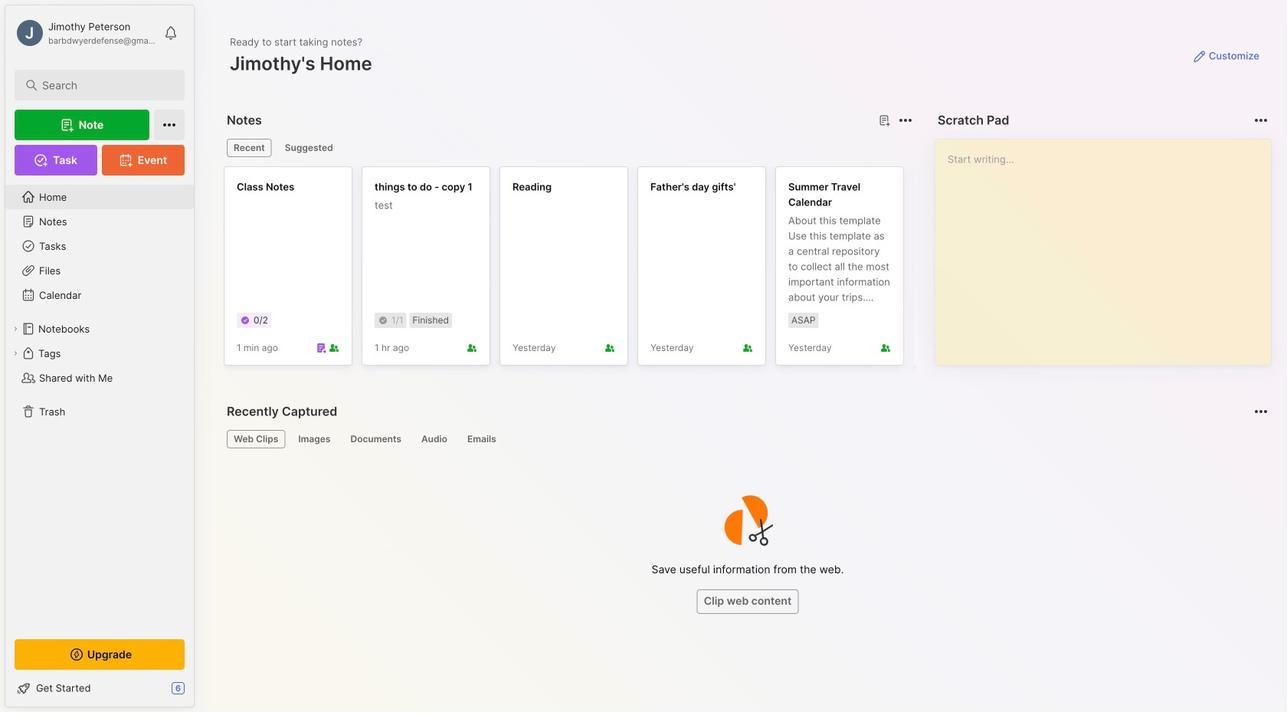 Task type: describe. For each thing, give the bounding box(es) containing it.
Help and Learning task checklist field
[[5, 676, 194, 701]]

expand tags image
[[11, 349, 20, 358]]

Account field
[[15, 18, 156, 48]]



Task type: locate. For each thing, give the bounding box(es) containing it.
tab
[[227, 139, 272, 157], [278, 139, 340, 157], [227, 430, 285, 448], [292, 430, 338, 448], [344, 430, 409, 448], [415, 430, 455, 448], [461, 430, 503, 448]]

More actions field
[[895, 110, 917, 131], [1251, 110, 1272, 131], [1251, 401, 1272, 422]]

row group
[[224, 166, 1288, 375]]

click to collapse image
[[194, 684, 205, 702]]

expand notebooks image
[[11, 324, 20, 333]]

1 tab list from the top
[[227, 139, 911, 157]]

main element
[[0, 0, 199, 712]]

more actions image
[[897, 111, 915, 130], [1253, 111, 1271, 130], [1253, 402, 1271, 421]]

tab list
[[227, 139, 911, 157], [227, 430, 1266, 448]]

None search field
[[42, 76, 164, 94]]

1 vertical spatial tab list
[[227, 430, 1266, 448]]

0 vertical spatial tab list
[[227, 139, 911, 157]]

none search field inside main element
[[42, 76, 164, 94]]

Start writing… text field
[[948, 140, 1271, 353]]

2 tab list from the top
[[227, 430, 1266, 448]]

Search text field
[[42, 78, 164, 93]]



Task type: vqa. For each thing, say whether or not it's contained in the screenshot.
More actions and view options field
no



